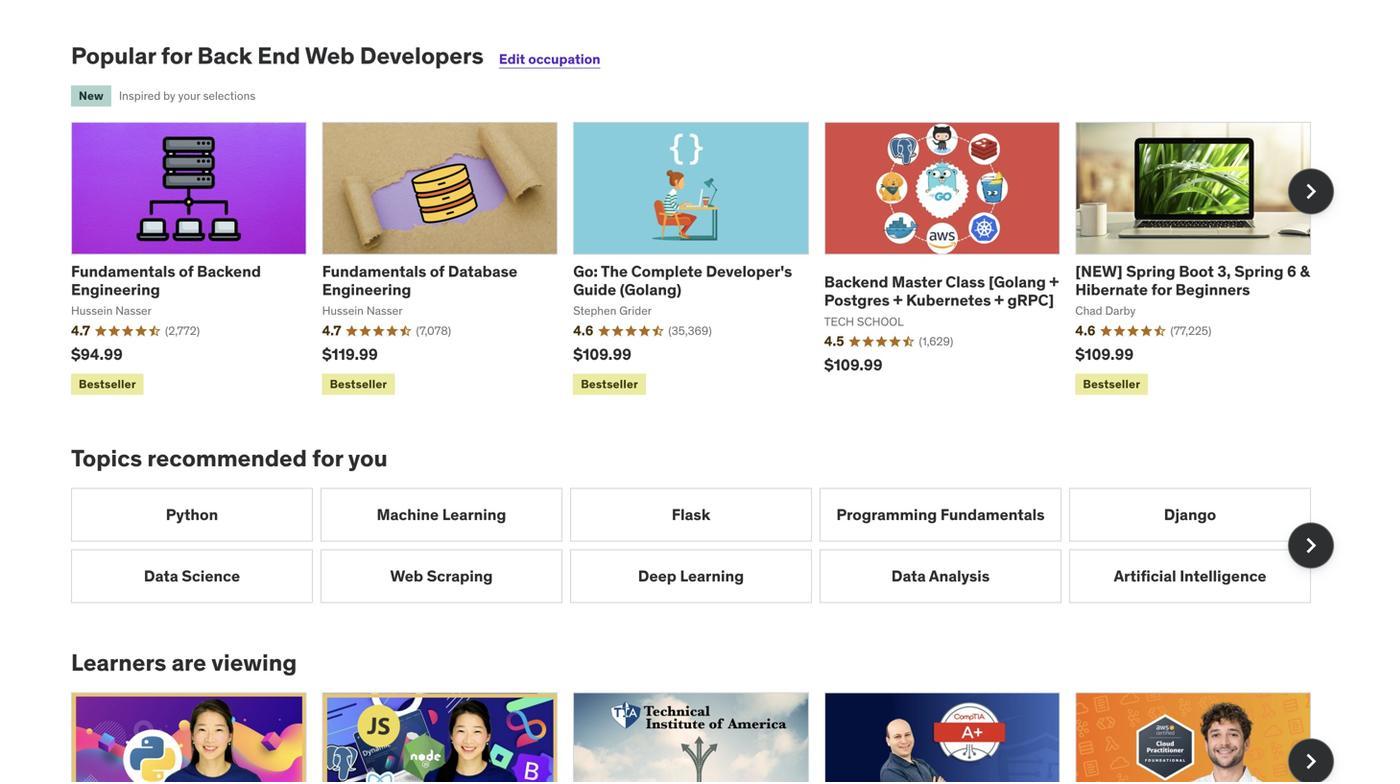 Task type: vqa. For each thing, say whether or not it's contained in the screenshot.
the Engineering in FUNDAMENTALS OF BACKEND ENGINEERING
yes



Task type: describe. For each thing, give the bounding box(es) containing it.
fundamentals of backend engineering
[[71, 261, 261, 299]]

deep
[[638, 566, 677, 586]]

[new]
[[1075, 261, 1123, 281]]

artificial
[[1114, 566, 1176, 586]]

the
[[601, 261, 628, 281]]

fundamentals for fundamentals of backend engineering
[[71, 261, 175, 281]]

learners
[[71, 648, 166, 677]]

analysis
[[929, 566, 990, 586]]

carousel element for topics recommended for you
[[71, 488, 1334, 603]]

edit
[[499, 50, 525, 68]]

of for backend
[[179, 261, 194, 281]]

programming
[[836, 505, 937, 524]]

data analysis link
[[820, 549, 1062, 603]]

intelligence
[[1180, 566, 1267, 586]]

learners are viewing
[[71, 648, 297, 677]]

engineering for fundamentals of database engineering
[[322, 280, 411, 299]]

your
[[178, 88, 200, 103]]

[golang
[[989, 272, 1046, 292]]

2 vertical spatial for
[[312, 444, 343, 473]]

engineering for fundamentals of backend engineering
[[71, 280, 160, 299]]

carousel element containing fundamentals of backend engineering
[[71, 122, 1334, 399]]

of for database
[[430, 261, 445, 281]]

go: the complete developer's guide (golang)
[[573, 261, 792, 299]]

data science link
[[71, 549, 313, 603]]

go:
[[573, 261, 598, 281]]

1 horizontal spatial +
[[995, 291, 1004, 310]]

by
[[163, 88, 175, 103]]

kubernetes
[[906, 291, 991, 310]]

machine learning link
[[321, 488, 562, 542]]

1 next image from the top
[[1296, 176, 1326, 207]]

fundamentals inside programming fundamentals link
[[940, 505, 1045, 524]]

science
[[182, 566, 240, 586]]

artificial intelligence link
[[1069, 549, 1311, 603]]

machine
[[377, 505, 439, 524]]

next image
[[1296, 530, 1326, 561]]

database
[[448, 261, 517, 281]]

hibernate
[[1075, 280, 1148, 299]]

[new] spring boot 3, spring 6 & hibernate for beginners link
[[1075, 261, 1310, 299]]

programming fundamentals link
[[820, 488, 1062, 542]]

you
[[348, 444, 388, 473]]

0 horizontal spatial +
[[893, 291, 903, 310]]

machine learning
[[377, 505, 506, 524]]

artificial intelligence
[[1114, 566, 1267, 586]]

data analysis
[[891, 566, 990, 586]]

2 next image from the top
[[1296, 746, 1326, 777]]

django
[[1164, 505, 1216, 524]]

new
[[79, 88, 104, 103]]

0 vertical spatial for
[[161, 41, 192, 70]]

viewing
[[211, 648, 297, 677]]

&
[[1300, 261, 1310, 281]]

backend inside backend master class [golang + postgres + kubernetes + grpc]
[[824, 272, 888, 292]]

occupation
[[528, 50, 600, 68]]

topics
[[71, 444, 142, 473]]

developers
[[360, 41, 484, 70]]

fundamentals of database engineering link
[[322, 261, 517, 299]]

beginners
[[1175, 280, 1250, 299]]

fundamentals for fundamentals of database engineering
[[322, 261, 426, 281]]

django link
[[1069, 488, 1311, 542]]



Task type: locate. For each thing, give the bounding box(es) containing it.
1 horizontal spatial data
[[891, 566, 926, 586]]

2 data from the left
[[891, 566, 926, 586]]

engineering inside "fundamentals of database engineering"
[[322, 280, 411, 299]]

2 vertical spatial carousel element
[[71, 692, 1334, 782]]

edit occupation button
[[499, 50, 600, 68]]

edit occupation
[[499, 50, 600, 68]]

6
[[1287, 261, 1297, 281]]

learning right 'deep'
[[680, 566, 744, 586]]

fundamentals of backend engineering link
[[71, 261, 261, 299]]

for left boot in the right of the page
[[1151, 280, 1172, 299]]

spring left 6
[[1234, 261, 1284, 281]]

popular
[[71, 41, 156, 70]]

backend master class [golang + postgres + kubernetes + grpc]
[[824, 272, 1059, 310]]

0 horizontal spatial fundamentals
[[71, 261, 175, 281]]

learning inside machine learning link
[[442, 505, 506, 524]]

0 horizontal spatial of
[[179, 261, 194, 281]]

recommended
[[147, 444, 307, 473]]

web left 'scraping'
[[390, 566, 423, 586]]

guide
[[573, 280, 616, 299]]

data for data science
[[144, 566, 178, 586]]

for up by
[[161, 41, 192, 70]]

1 vertical spatial web
[[390, 566, 423, 586]]

3,
[[1217, 261, 1231, 281]]

popular for back end web developers
[[71, 41, 484, 70]]

learning inside deep learning link
[[680, 566, 744, 586]]

for
[[161, 41, 192, 70], [1151, 280, 1172, 299], [312, 444, 343, 473]]

web right end
[[305, 41, 355, 70]]

1 engineering from the left
[[71, 280, 160, 299]]

of inside "fundamentals of database engineering"
[[430, 261, 445, 281]]

3 carousel element from the top
[[71, 692, 1334, 782]]

1 horizontal spatial backend
[[824, 272, 888, 292]]

web
[[305, 41, 355, 70], [390, 566, 423, 586]]

0 horizontal spatial spring
[[1126, 261, 1175, 281]]

1 vertical spatial carousel element
[[71, 488, 1334, 603]]

deep learning link
[[570, 549, 812, 603]]

grpc]
[[1007, 291, 1054, 310]]

carousel element containing python
[[71, 488, 1334, 603]]

1 horizontal spatial spring
[[1234, 261, 1284, 281]]

engineering inside fundamentals of backend engineering
[[71, 280, 160, 299]]

learning for deep learning
[[680, 566, 744, 586]]

developer's
[[706, 261, 792, 281]]

0 vertical spatial next image
[[1296, 176, 1326, 207]]

deep learning
[[638, 566, 744, 586]]

+ right postgres
[[893, 291, 903, 310]]

for left you
[[312, 444, 343, 473]]

1 carousel element from the top
[[71, 122, 1334, 399]]

1 horizontal spatial of
[[430, 261, 445, 281]]

carousel element
[[71, 122, 1334, 399], [71, 488, 1334, 603], [71, 692, 1334, 782]]

+
[[1049, 272, 1059, 292], [893, 291, 903, 310], [995, 291, 1004, 310]]

0 vertical spatial learning
[[442, 505, 506, 524]]

fundamentals
[[71, 261, 175, 281], [322, 261, 426, 281], [940, 505, 1045, 524]]

spring left boot in the right of the page
[[1126, 261, 1175, 281]]

2 carousel element from the top
[[71, 488, 1334, 603]]

1 horizontal spatial learning
[[680, 566, 744, 586]]

backend master class [golang + postgres + kubernetes + grpc] link
[[824, 272, 1059, 310]]

0 horizontal spatial web
[[305, 41, 355, 70]]

go: the complete developer's guide (golang) link
[[573, 261, 792, 299]]

engineering
[[71, 280, 160, 299], [322, 280, 411, 299]]

2 horizontal spatial fundamentals
[[940, 505, 1045, 524]]

inspired
[[119, 88, 161, 103]]

data science
[[144, 566, 240, 586]]

0 vertical spatial carousel element
[[71, 122, 1334, 399]]

1 data from the left
[[144, 566, 178, 586]]

learning
[[442, 505, 506, 524], [680, 566, 744, 586]]

selections
[[203, 88, 255, 103]]

2 of from the left
[[430, 261, 445, 281]]

web scraping
[[390, 566, 493, 586]]

for inside [new] spring boot 3, spring 6 & hibernate for beginners
[[1151, 280, 1172, 299]]

0 horizontal spatial for
[[161, 41, 192, 70]]

master
[[892, 272, 942, 292]]

are
[[172, 648, 206, 677]]

2 spring from the left
[[1234, 261, 1284, 281]]

[new] spring boot 3, spring 6 & hibernate for beginners
[[1075, 261, 1310, 299]]

web scraping link
[[321, 549, 562, 603]]

(golang)
[[620, 280, 682, 299]]

of inside fundamentals of backend engineering
[[179, 261, 194, 281]]

data left science
[[144, 566, 178, 586]]

0 horizontal spatial backend
[[197, 261, 261, 281]]

0 vertical spatial web
[[305, 41, 355, 70]]

2 horizontal spatial +
[[1049, 272, 1059, 292]]

1 horizontal spatial web
[[390, 566, 423, 586]]

spring
[[1126, 261, 1175, 281], [1234, 261, 1284, 281]]

next image
[[1296, 176, 1326, 207], [1296, 746, 1326, 777]]

1 spring from the left
[[1126, 261, 1175, 281]]

topics recommended for you
[[71, 444, 388, 473]]

2 engineering from the left
[[322, 280, 411, 299]]

learning for machine learning
[[442, 505, 506, 524]]

end
[[257, 41, 300, 70]]

+ left "grpc]" on the top
[[995, 291, 1004, 310]]

data
[[144, 566, 178, 586], [891, 566, 926, 586]]

postgres
[[824, 291, 890, 310]]

boot
[[1179, 261, 1214, 281]]

of
[[179, 261, 194, 281], [430, 261, 445, 281]]

python link
[[71, 488, 313, 542]]

1 vertical spatial learning
[[680, 566, 744, 586]]

+ right [golang
[[1049, 272, 1059, 292]]

scraping
[[427, 566, 493, 586]]

data left analysis
[[891, 566, 926, 586]]

complete
[[631, 261, 702, 281]]

backend inside fundamentals of backend engineering
[[197, 261, 261, 281]]

1 horizontal spatial engineering
[[322, 280, 411, 299]]

1 horizontal spatial for
[[312, 444, 343, 473]]

data for data analysis
[[891, 566, 926, 586]]

flask link
[[570, 488, 812, 542]]

programming fundamentals
[[836, 505, 1045, 524]]

0 horizontal spatial engineering
[[71, 280, 160, 299]]

0 horizontal spatial learning
[[442, 505, 506, 524]]

carousel element for learners are viewing
[[71, 692, 1334, 782]]

2 horizontal spatial for
[[1151, 280, 1172, 299]]

flask
[[672, 505, 710, 524]]

fundamentals inside fundamentals of backend engineering
[[71, 261, 175, 281]]

class
[[946, 272, 985, 292]]

1 horizontal spatial fundamentals
[[322, 261, 426, 281]]

fundamentals of database engineering
[[322, 261, 517, 299]]

1 vertical spatial for
[[1151, 280, 1172, 299]]

0 horizontal spatial data
[[144, 566, 178, 586]]

backend
[[197, 261, 261, 281], [824, 272, 888, 292]]

1 vertical spatial next image
[[1296, 746, 1326, 777]]

back
[[197, 41, 252, 70]]

learning up 'scraping'
[[442, 505, 506, 524]]

fundamentals inside "fundamentals of database engineering"
[[322, 261, 426, 281]]

python
[[166, 505, 218, 524]]

1 of from the left
[[179, 261, 194, 281]]

inspired by your selections
[[119, 88, 255, 103]]



